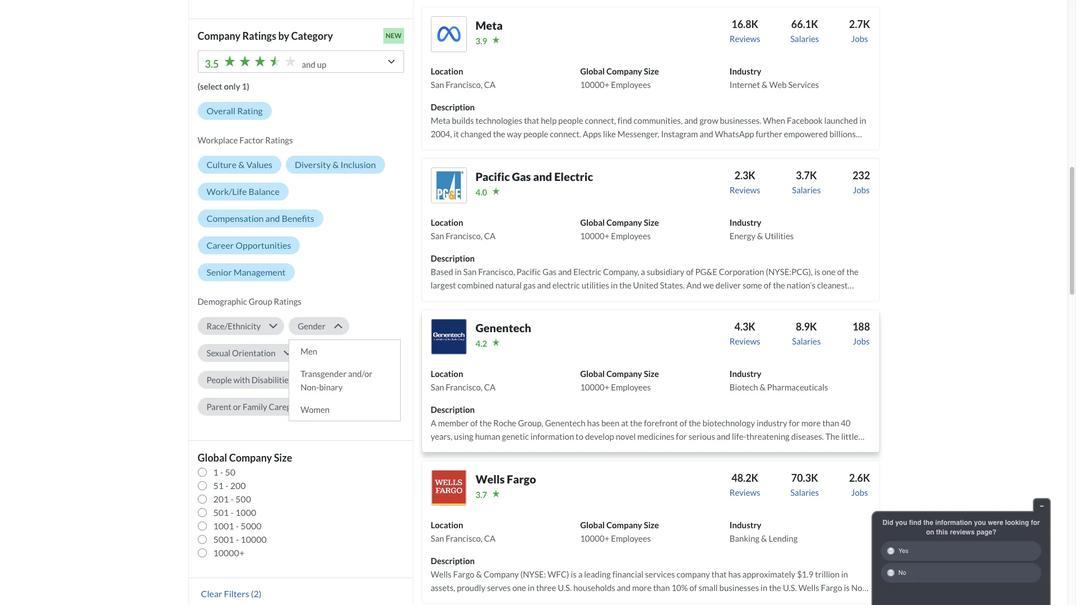 Task type: describe. For each thing, give the bounding box(es) containing it.
- for 501
[[231, 507, 234, 518]]

employees for pacific gas and electric
[[611, 231, 651, 241]]

188
[[853, 321, 870, 333]]

sexual orientation
[[207, 348, 275, 358]]

senior management
[[207, 267, 286, 277]]

and/or
[[348, 369, 372, 379]]

billions
[[829, 129, 856, 139]]

8.9k salaries
[[792, 321, 821, 346]]

and down evolution
[[533, 170, 552, 183]]

wells fargo
[[476, 472, 536, 486]]

232
[[853, 169, 870, 182]]

pacific gas and electric image
[[431, 168, 467, 203]]

the down technologies at the top left
[[493, 129, 505, 139]]

orientation
[[232, 348, 275, 358]]

global company size 10000+ employees for wells fargo
[[580, 520, 659, 544]]

1
[[213, 467, 218, 477]]

5000
[[241, 521, 261, 531]]

description inside description meta builds technologies that help people connect, find communities, and grow businesses. when facebook launched in 2004, it changed the way people connect. apps like messenger, instagram and whatsapp further empowered billions around the world. now, meta is moving beyond 2d screens toward immersive experiences like augmented and virtual reality to help build the next evolution in social technology.
[[431, 102, 475, 112]]

industry for pacific gas and electric
[[730, 217, 761, 227]]

& left 'inclusion'
[[332, 159, 339, 170]]

only
[[224, 81, 240, 91]]

apps
[[583, 129, 601, 139]]

francisco, for pacific gas and electric
[[446, 231, 483, 241]]

10000+ for wells fargo
[[580, 534, 609, 544]]

compensation and benefits button
[[198, 210, 323, 227]]

social
[[579, 156, 600, 166]]

5001 - 10000
[[213, 534, 267, 545]]

& for meta
[[762, 80, 768, 90]]

wells fargo image
[[431, 470, 467, 506]]

company for meta
[[606, 66, 642, 76]]

501
[[213, 507, 229, 518]]

industry for wells fargo
[[730, 520, 761, 530]]

experiences
[[714, 142, 758, 152]]

4.3k
[[734, 321, 755, 333]]

global for pacific gas and electric
[[580, 217, 605, 227]]

pharmaceuticals
[[767, 382, 828, 392]]

and down grow
[[700, 129, 713, 139]]

that
[[524, 115, 539, 125]]

lending
[[769, 534, 798, 544]]

and up instagram
[[684, 115, 698, 125]]

instagram
[[661, 129, 698, 139]]

find inside did you find the information you were looking for on this reviews page?
[[909, 519, 921, 527]]

evolution
[[535, 156, 569, 166]]

diversity & inclusion
[[295, 159, 376, 170]]

reviews
[[950, 529, 975, 536]]

(select only 1)
[[198, 81, 249, 91]]

and up
[[302, 59, 326, 69]]

jobs for pacific gas and electric
[[853, 185, 870, 195]]

3.7k
[[796, 169, 817, 182]]

reviews for wells fargo
[[730, 488, 760, 498]]

1 you from the left
[[895, 519, 907, 527]]

work/life balance
[[207, 186, 280, 197]]

ca for wells fargo
[[484, 534, 496, 544]]

location san francisco, ca for wells fargo
[[431, 520, 496, 544]]

compensation and benefits
[[207, 213, 314, 224]]

(2)
[[251, 588, 261, 599]]

around
[[431, 142, 457, 152]]

is
[[539, 142, 545, 152]]

genentech image
[[431, 319, 467, 355]]

pacific gas and electric
[[476, 170, 593, 183]]

sexual
[[207, 348, 230, 358]]

10000
[[241, 534, 267, 545]]

0 vertical spatial like
[[603, 129, 616, 139]]

50
[[225, 467, 235, 477]]

location for genentech
[[431, 369, 463, 379]]

banking
[[730, 534, 760, 544]]

pacific
[[476, 170, 510, 183]]

location for pacific gas and electric
[[431, 217, 463, 227]]

1001 - 5000
[[213, 521, 261, 531]]

- for 201
[[231, 494, 234, 504]]

san for pacific gas and electric
[[431, 231, 444, 241]]

500
[[235, 494, 251, 504]]

connect,
[[585, 115, 616, 125]]

employees for meta
[[611, 80, 651, 90]]

yes
[[898, 548, 909, 555]]

and left virtual
[[818, 142, 831, 152]]

salaries for meta
[[790, 34, 819, 44]]

toward
[[646, 142, 673, 152]]

reviews for pacific gas and electric
[[730, 185, 760, 195]]

senior
[[207, 267, 232, 277]]

2004,
[[431, 129, 452, 139]]

201
[[213, 494, 229, 504]]

industry for genentech
[[730, 369, 761, 379]]

1 - 50
[[213, 467, 235, 477]]

0 vertical spatial ratings
[[242, 30, 276, 42]]

2.6k
[[849, 472, 870, 484]]

when
[[763, 115, 785, 125]]

technology.
[[602, 156, 644, 166]]

caregiver
[[269, 402, 305, 412]]

or
[[233, 402, 241, 412]]

services
[[788, 80, 819, 90]]

factor
[[239, 135, 264, 145]]

10000+ for genentech
[[580, 382, 609, 392]]

demographic group ratings
[[198, 296, 301, 307]]

filters
[[224, 588, 249, 599]]

san for wells fargo
[[431, 534, 444, 544]]

connect.
[[550, 129, 581, 139]]

overall
[[207, 105, 235, 116]]

balance
[[249, 186, 280, 197]]

company for genentech
[[606, 369, 642, 379]]

4.3k reviews
[[730, 321, 760, 346]]

3.7
[[476, 490, 487, 500]]

200
[[230, 480, 246, 491]]

188 jobs
[[853, 321, 870, 346]]

were
[[988, 519, 1003, 527]]

to
[[456, 156, 464, 166]]

work/life balance button
[[198, 183, 289, 201]]

company for wells fargo
[[606, 520, 642, 530]]

2 horizontal spatial meta
[[518, 142, 537, 152]]

parent or family caregiver
[[207, 402, 305, 412]]

& for genentech
[[760, 382, 766, 392]]

& for wells fargo
[[761, 534, 767, 544]]

benefits
[[282, 213, 314, 224]]

the inside did you find the information you were looking for on this reviews page?
[[923, 519, 933, 527]]

genentech
[[476, 321, 531, 335]]

description meta builds technologies that help people connect, find communities, and grow businesses. when facebook launched in 2004, it changed the way people connect. apps like messenger, instagram and whatsapp further empowered billions around the world. now, meta is moving beyond 2d screens toward immersive experiences like augmented and virtual reality to help build the next evolution in social technology.
[[431, 102, 866, 166]]

san for meta
[[431, 80, 444, 90]]

overall rating
[[207, 105, 263, 116]]

wells
[[476, 472, 505, 486]]

find inside description meta builds technologies that help people connect, find communities, and grow businesses. when facebook launched in 2004, it changed the way people connect. apps like messenger, instagram and whatsapp further empowered billions around the world. now, meta is moving beyond 2d screens toward immersive experiences like augmented and virtual reality to help build the next evolution in social technology.
[[618, 115, 632, 125]]

51
[[213, 480, 224, 491]]

- for 1
[[220, 467, 223, 477]]

2.7k
[[849, 18, 870, 30]]

global company size 10000+ employees for pacific gas and electric
[[580, 217, 659, 241]]

salaries for wells fargo
[[790, 488, 819, 498]]

66.1k salaries
[[790, 18, 819, 44]]

people with disabilities
[[207, 375, 292, 385]]

with
[[233, 375, 250, 385]]

8.9k
[[796, 321, 817, 333]]

size for pacific gas and electric
[[644, 217, 659, 227]]

3.9
[[476, 36, 487, 46]]

- for 1001
[[236, 521, 239, 531]]

up
[[317, 59, 326, 69]]

1000
[[235, 507, 256, 518]]

1 horizontal spatial people
[[558, 115, 583, 125]]



Task type: locate. For each thing, give the bounding box(es) containing it.
16.8k reviews
[[730, 18, 760, 44]]

industry for meta
[[730, 66, 761, 76]]

help right that
[[541, 115, 557, 125]]

san down pacific gas and electric image
[[431, 231, 444, 241]]

jobs inside 188 jobs
[[853, 336, 870, 346]]

industry up biotech
[[730, 369, 761, 379]]

3 industry from the top
[[730, 369, 761, 379]]

description for wells fargo
[[431, 556, 475, 566]]

location san francisco, ca down '4.2'
[[431, 369, 496, 392]]

0 horizontal spatial you
[[895, 519, 907, 527]]

industry inside industry banking & lending
[[730, 520, 761, 530]]

screens
[[617, 142, 645, 152]]

size for meta
[[644, 66, 659, 76]]

0 vertical spatial people
[[558, 115, 583, 125]]

people
[[207, 375, 232, 385]]

for
[[1031, 519, 1040, 527]]

- right 1001
[[236, 521, 239, 531]]

1 location from the top
[[431, 66, 463, 76]]

3 location from the top
[[431, 369, 463, 379]]

global company size
[[198, 452, 292, 464]]

- for 51
[[225, 480, 229, 491]]

you right did
[[895, 519, 907, 527]]

2.6k jobs
[[849, 472, 870, 498]]

& inside "industry internet & web services"
[[762, 80, 768, 90]]

ratings left by
[[242, 30, 276, 42]]

it
[[454, 129, 459, 139]]

3.7k salaries
[[792, 169, 821, 195]]

& inside industry banking & lending
[[761, 534, 767, 544]]

0 horizontal spatial like
[[603, 129, 616, 139]]

10000+ for meta
[[580, 80, 609, 90]]

meta up 2004,
[[431, 115, 450, 125]]

career opportunities button
[[198, 236, 300, 254]]

employees for genentech
[[611, 382, 651, 392]]

salaries down 70.3k
[[790, 488, 819, 498]]

4.2
[[476, 338, 487, 349]]

jobs inside 232 jobs
[[853, 185, 870, 195]]

& right biotech
[[760, 382, 766, 392]]

2d
[[604, 142, 615, 152]]

2 you from the left
[[974, 519, 986, 527]]

4 reviews from the top
[[730, 488, 760, 498]]

work/life
[[207, 186, 247, 197]]

jobs inside 2.7k jobs
[[851, 34, 868, 44]]

find right did
[[909, 519, 921, 527]]

- down 1001 - 5000
[[236, 534, 239, 545]]

3 san from the top
[[431, 382, 444, 392]]

1 global company size 10000+ employees from the top
[[580, 66, 659, 90]]

find
[[618, 115, 632, 125], [909, 519, 921, 527]]

0 vertical spatial help
[[541, 115, 557, 125]]

help right to
[[466, 156, 481, 166]]

people up connect.
[[558, 115, 583, 125]]

1 vertical spatial in
[[571, 156, 578, 166]]

location san francisco, ca for meta
[[431, 66, 496, 90]]

3 ca from the top
[[484, 382, 496, 392]]

& left lending at the bottom right of the page
[[761, 534, 767, 544]]

this
[[936, 529, 948, 536]]

industry internet & web services
[[730, 66, 819, 90]]

internet
[[730, 80, 760, 90]]

location down pacific gas and electric image
[[431, 217, 463, 227]]

beyond
[[575, 142, 602, 152]]

further
[[756, 129, 782, 139]]

- right 501 in the left of the page
[[231, 507, 234, 518]]

diversity & inclusion button
[[286, 156, 385, 174]]

meta up the 3.9
[[476, 18, 503, 32]]

salaries down 8.9k
[[792, 336, 821, 346]]

global for meta
[[580, 66, 605, 76]]

1 horizontal spatial you
[[974, 519, 986, 527]]

global company size 10000+ employees for meta
[[580, 66, 659, 90]]

jobs for wells fargo
[[851, 488, 868, 498]]

- right 1
[[220, 467, 223, 477]]

& inside industry energy & utilities
[[757, 231, 763, 241]]

jobs
[[851, 34, 868, 44], [853, 185, 870, 195], [853, 336, 870, 346], [851, 488, 868, 498]]

jobs for meta
[[851, 34, 868, 44]]

web
[[769, 80, 787, 90]]

jobs inside "2.6k jobs"
[[851, 488, 868, 498]]

-
[[220, 467, 223, 477], [225, 480, 229, 491], [231, 494, 234, 504], [231, 507, 234, 518], [236, 521, 239, 531], [236, 534, 239, 545]]

location down wells fargo image at the left bottom of the page
[[431, 520, 463, 530]]

201 - 500
[[213, 494, 251, 504]]

salaries down 66.1k
[[790, 34, 819, 44]]

company for pacific gas and electric
[[606, 217, 642, 227]]

world.
[[473, 142, 496, 152]]

1 francisco, from the top
[[446, 80, 483, 90]]

reviews down 48.2k
[[730, 488, 760, 498]]

location
[[431, 66, 463, 76], [431, 217, 463, 227], [431, 369, 463, 379], [431, 520, 463, 530]]

disabilities
[[251, 375, 292, 385]]

0 vertical spatial meta
[[476, 18, 503, 32]]

build
[[483, 156, 501, 166]]

jobs for genentech
[[853, 336, 870, 346]]

jobs down "232"
[[853, 185, 870, 195]]

reviews down 4.3k
[[730, 336, 760, 346]]

1 vertical spatial meta
[[431, 115, 450, 125]]

francisco, for meta
[[446, 80, 483, 90]]

- right 51
[[225, 480, 229, 491]]

whatsapp
[[715, 129, 754, 139]]

0 vertical spatial find
[[618, 115, 632, 125]]

4 location from the top
[[431, 520, 463, 530]]

location san francisco, ca down the 3.9
[[431, 66, 496, 90]]

2.3k reviews
[[730, 169, 760, 195]]

3 global company size 10000+ employees from the top
[[580, 369, 659, 392]]

men
[[301, 346, 317, 356]]

san for genentech
[[431, 382, 444, 392]]

rating
[[237, 105, 263, 116]]

ratings right group
[[274, 296, 301, 307]]

2 ca from the top
[[484, 231, 496, 241]]

1 horizontal spatial like
[[760, 142, 773, 152]]

4 employees from the top
[[611, 534, 651, 544]]

2 location san francisco, ca from the top
[[431, 217, 496, 241]]

did you find the information you were looking for on this reviews page?
[[883, 519, 1040, 536]]

1 location san francisco, ca from the top
[[431, 66, 496, 90]]

communities,
[[634, 115, 683, 125]]

and left up
[[302, 59, 315, 69]]

like up 2d
[[603, 129, 616, 139]]

1 san from the top
[[431, 80, 444, 90]]

francisco, for wells fargo
[[446, 534, 483, 544]]

2 vertical spatial ratings
[[274, 296, 301, 307]]

1 vertical spatial people
[[523, 129, 548, 139]]

1 ca from the top
[[484, 80, 496, 90]]

the down now,
[[503, 156, 515, 166]]

san up 2004,
[[431, 80, 444, 90]]

and
[[302, 59, 315, 69], [684, 115, 698, 125], [700, 129, 713, 139], [818, 142, 831, 152], [533, 170, 552, 183], [265, 213, 280, 224]]

4 ca from the top
[[484, 534, 496, 544]]

ratings for group
[[274, 296, 301, 307]]

0 horizontal spatial help
[[466, 156, 481, 166]]

and left benefits
[[265, 213, 280, 224]]

location for wells fargo
[[431, 520, 463, 530]]

reviews for genentech
[[730, 336, 760, 346]]

binary
[[319, 382, 343, 392]]

people down that
[[523, 129, 548, 139]]

by
[[278, 30, 289, 42]]

3 francisco, from the top
[[446, 382, 483, 392]]

1 horizontal spatial meta
[[476, 18, 503, 32]]

like down further in the top of the page
[[760, 142, 773, 152]]

2 reviews from the top
[[730, 185, 760, 195]]

1 industry from the top
[[730, 66, 761, 76]]

jobs down 2.7k
[[851, 34, 868, 44]]

location for meta
[[431, 66, 463, 76]]

francisco,
[[446, 80, 483, 90], [446, 231, 483, 241], [446, 382, 483, 392], [446, 534, 483, 544]]

francisco, down 3.7 in the left of the page
[[446, 534, 483, 544]]

ca down '4.2'
[[484, 382, 496, 392]]

501 - 1000
[[213, 507, 256, 518]]

1 horizontal spatial in
[[859, 115, 866, 125]]

& inside the industry biotech & pharmaceuticals
[[760, 382, 766, 392]]

francisco, up builds
[[446, 80, 483, 90]]

francisco, for genentech
[[446, 382, 483, 392]]

1 reviews from the top
[[730, 34, 760, 44]]

clear filters (2) button
[[198, 588, 265, 600]]

ca up technologies at the top left
[[484, 80, 496, 90]]

industry inside "industry internet & web services"
[[730, 66, 761, 76]]

2 industry from the top
[[730, 217, 761, 227]]

transgender
[[301, 369, 346, 379]]

san down wells fargo image at the left bottom of the page
[[431, 534, 444, 544]]

jobs down 188 at the bottom
[[853, 336, 870, 346]]

3 reviews from the top
[[730, 336, 760, 346]]

1 description from the top
[[431, 102, 475, 112]]

location san francisco, ca down 3.7 in the left of the page
[[431, 520, 496, 544]]

in left the 'social'
[[571, 156, 578, 166]]

ca for pacific gas and electric
[[484, 231, 496, 241]]

francisco, down '4.2'
[[446, 382, 483, 392]]

jobs down 2.6k
[[851, 488, 868, 498]]

gas
[[512, 170, 531, 183]]

0 vertical spatial in
[[859, 115, 866, 125]]

global for genentech
[[580, 369, 605, 379]]

2 san from the top
[[431, 231, 444, 241]]

10000+ for pacific gas and electric
[[580, 231, 609, 241]]

4 description from the top
[[431, 556, 475, 566]]

career
[[207, 240, 234, 250]]

2 francisco, from the top
[[446, 231, 483, 241]]

global for wells fargo
[[580, 520, 605, 530]]

2 location from the top
[[431, 217, 463, 227]]

ca for meta
[[484, 80, 496, 90]]

4 location san francisco, ca from the top
[[431, 520, 496, 544]]

1 employees from the top
[[611, 80, 651, 90]]

0 horizontal spatial people
[[523, 129, 548, 139]]

ca down 4.0
[[484, 231, 496, 241]]

ratings for factor
[[265, 135, 293, 145]]

1 horizontal spatial find
[[909, 519, 921, 527]]

2 description from the top
[[431, 253, 475, 263]]

francisco, down 4.0
[[446, 231, 483, 241]]

description for pacific gas and electric
[[431, 253, 475, 263]]

& left values
[[238, 159, 245, 170]]

reviews down 2.3k
[[730, 185, 760, 195]]

size for genentech
[[644, 369, 659, 379]]

1 vertical spatial ratings
[[265, 135, 293, 145]]

businesses.
[[720, 115, 761, 125]]

reviews for meta
[[730, 34, 760, 44]]

race/ethnicity
[[207, 321, 261, 331]]

reviews down 16.8k
[[730, 34, 760, 44]]

employees for wells fargo
[[611, 534, 651, 544]]

management
[[234, 267, 286, 277]]

& for pacific gas and electric
[[757, 231, 763, 241]]

48.2k reviews
[[730, 472, 760, 498]]

4 francisco, from the top
[[446, 534, 483, 544]]

the
[[493, 129, 505, 139], [459, 142, 471, 152], [503, 156, 515, 166], [923, 519, 933, 527]]

& right energy
[[757, 231, 763, 241]]

description for genentech
[[431, 405, 475, 415]]

3 employees from the top
[[611, 382, 651, 392]]

way
[[507, 129, 522, 139]]

66.1k
[[791, 18, 818, 30]]

1 vertical spatial like
[[760, 142, 773, 152]]

2 global company size 10000+ employees from the top
[[580, 217, 659, 241]]

- for 5001
[[236, 534, 239, 545]]

0 horizontal spatial find
[[618, 115, 632, 125]]

4 global company size 10000+ employees from the top
[[580, 520, 659, 544]]

parent
[[207, 402, 231, 412]]

you up page?
[[974, 519, 986, 527]]

company ratings by category
[[198, 30, 333, 42]]

salaries down "3.7k"
[[792, 185, 821, 195]]

industry up internet
[[730, 66, 761, 76]]

ca down 3.7 in the left of the page
[[484, 534, 496, 544]]

3 location san francisco, ca from the top
[[431, 369, 496, 392]]

ratings right factor on the left of page
[[265, 135, 293, 145]]

2 employees from the top
[[611, 231, 651, 241]]

ca for genentech
[[484, 382, 496, 392]]

location down genentech image
[[431, 369, 463, 379]]

4 industry from the top
[[730, 520, 761, 530]]

grow
[[700, 115, 718, 125]]

location san francisco, ca for genentech
[[431, 369, 496, 392]]

meta up next
[[518, 142, 537, 152]]

1 vertical spatial help
[[466, 156, 481, 166]]

industry up energy
[[730, 217, 761, 227]]

- right the 201
[[231, 494, 234, 504]]

industry inside the industry biotech & pharmaceuticals
[[730, 369, 761, 379]]

industry banking & lending
[[730, 520, 798, 544]]

salaries for genentech
[[792, 336, 821, 346]]

in right launched
[[859, 115, 866, 125]]

fargo
[[507, 472, 536, 486]]

and inside button
[[265, 213, 280, 224]]

4 san from the top
[[431, 534, 444, 544]]

reality
[[431, 156, 455, 166]]

2.3k
[[734, 169, 755, 182]]

san down genentech image
[[431, 382, 444, 392]]

san
[[431, 80, 444, 90], [431, 231, 444, 241], [431, 382, 444, 392], [431, 534, 444, 544]]

meta image
[[431, 16, 467, 52]]

0 horizontal spatial in
[[571, 156, 578, 166]]

location san francisco, ca down 4.0
[[431, 217, 496, 241]]

workplace
[[198, 135, 238, 145]]

0 horizontal spatial meta
[[431, 115, 450, 125]]

industry up banking
[[730, 520, 761, 530]]

location down meta image
[[431, 66, 463, 76]]

find up messenger, on the right of the page
[[618, 115, 632, 125]]

70.3k
[[791, 472, 818, 484]]

salaries for pacific gas and electric
[[792, 185, 821, 195]]

moving
[[547, 142, 573, 152]]

in
[[859, 115, 866, 125], [571, 156, 578, 166]]

1 vertical spatial find
[[909, 519, 921, 527]]

virtual
[[833, 142, 857, 152]]

new
[[386, 31, 402, 40]]

global company size 10000+ employees for genentech
[[580, 369, 659, 392]]

the up to
[[459, 142, 471, 152]]

location san francisco, ca for pacific gas and electric
[[431, 217, 496, 241]]

category
[[291, 30, 333, 42]]

3 description from the top
[[431, 405, 475, 415]]

workplace factor ratings
[[198, 135, 293, 145]]

& left web
[[762, 80, 768, 90]]

2 vertical spatial meta
[[518, 142, 537, 152]]

the up on on the right bottom
[[923, 519, 933, 527]]

reviews
[[730, 34, 760, 44], [730, 185, 760, 195], [730, 336, 760, 346], [730, 488, 760, 498]]

size for wells fargo
[[644, 520, 659, 530]]

1 horizontal spatial help
[[541, 115, 557, 125]]

4.0
[[476, 187, 487, 197]]

industry inside industry energy & utilities
[[730, 217, 761, 227]]

values
[[246, 159, 272, 170]]



Task type: vqa. For each thing, say whether or not it's contained in the screenshot.


